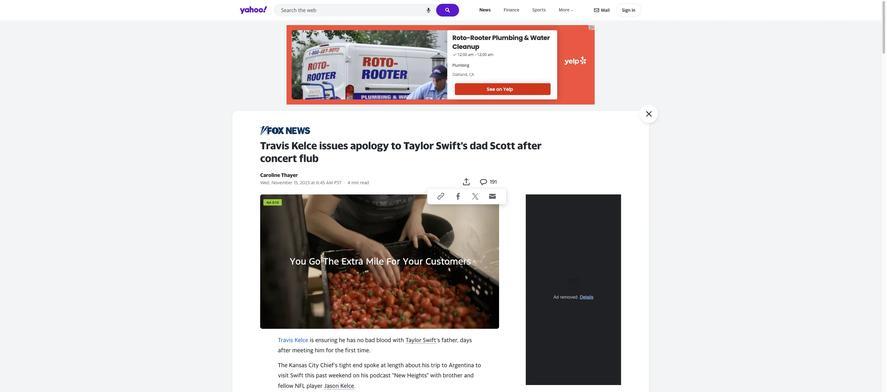 Task type: locate. For each thing, give the bounding box(es) containing it.
spoke
[[364, 362, 379, 369]]

0 vertical spatial with
[[393, 337, 404, 344]]

fox news image
[[260, 126, 310, 136]]

pst
[[334, 180, 342, 185]]

travis up concert
[[260, 140, 289, 152]]

wed,
[[260, 180, 270, 185]]

has
[[347, 337, 356, 344]]

1 vertical spatial advertisement region
[[526, 195, 622, 385]]

2 horizontal spatial to
[[476, 362, 481, 369]]

with down trip
[[431, 372, 442, 379]]

flub
[[299, 152, 319, 164]]

mail link
[[594, 4, 610, 16]]

at up podcast
[[381, 362, 386, 369]]

about
[[406, 362, 421, 369]]

1 vertical spatial after
[[278, 347, 291, 354]]

0 vertical spatial at
[[311, 180, 315, 185]]

swift's
[[436, 140, 468, 152]]

length
[[388, 362, 404, 369]]

at left 6:45
[[311, 180, 315, 185]]

weekend
[[329, 372, 352, 379]]

to inside travis kelce issues apology to taylor swift's dad scott after concert flub
[[391, 140, 402, 152]]

player iframe element
[[260, 195, 499, 329]]

dad
[[470, 140, 488, 152]]

meeting
[[292, 347, 314, 354]]

kelce inside travis kelce issues apology to taylor swift's dad scott after concert flub
[[292, 140, 317, 152]]

at
[[311, 180, 315, 185], [381, 362, 386, 369]]

news link
[[478, 6, 492, 14]]

0 horizontal spatial after
[[278, 347, 291, 354]]

podcast
[[370, 372, 391, 379]]

search image
[[445, 8, 450, 13]]

None search field
[[274, 4, 459, 18]]

's father, days after meeting him for the first time.
[[278, 337, 472, 354]]

to
[[391, 140, 402, 152], [442, 362, 448, 369], [476, 362, 481, 369]]

1 vertical spatial travis
[[278, 337, 293, 344]]

trip
[[431, 362, 440, 369]]

past
[[316, 372, 327, 379]]

more button
[[558, 6, 575, 14]]

.
[[355, 383, 356, 389]]

kansas
[[289, 362, 307, 369]]

0 horizontal spatial to
[[391, 140, 402, 152]]

at inside the kansas city chief's tight end spoke at length about his trip to argentina to visit swift this past weekend on his podcast "new heights" with brother and fellow nfl player
[[381, 362, 386, 369]]

toolbar
[[594, 3, 642, 17]]

travis inside travis kelce issues apology to taylor swift's dad scott after concert flub
[[260, 140, 289, 152]]

his
[[422, 362, 430, 369], [361, 372, 369, 379]]

kelce for issues
[[292, 140, 317, 152]]

player
[[307, 383, 323, 389]]

with
[[393, 337, 404, 344], [431, 372, 442, 379]]

father,
[[442, 337, 459, 344]]

taylor
[[404, 140, 434, 152]]

1 vertical spatial at
[[381, 362, 386, 369]]

advertisement region
[[287, 25, 595, 105], [526, 195, 622, 385]]

to right trip
[[442, 362, 448, 369]]

travis kelce link
[[278, 337, 308, 344]]

Search query text field
[[274, 4, 459, 17]]

days
[[460, 337, 472, 344]]

after inside 's father, days after meeting him for the first time.
[[278, 347, 291, 354]]

after inside travis kelce issues apology to taylor swift's dad scott after concert flub
[[518, 140, 542, 152]]

with right blood
[[393, 337, 404, 344]]

0 vertical spatial after
[[518, 140, 542, 152]]

travis for travis kelce is ensuring he has no bad blood with
[[278, 337, 293, 344]]

time.
[[358, 347, 371, 354]]

sign in
[[622, 7, 636, 13]]

this
[[305, 372, 315, 379]]

0 vertical spatial travis
[[260, 140, 289, 152]]

·
[[344, 180, 345, 185]]

1 vertical spatial with
[[431, 372, 442, 379]]

heights"
[[407, 372, 429, 379]]

first
[[345, 347, 356, 354]]

0 vertical spatial kelce
[[292, 140, 317, 152]]

his right on
[[361, 372, 369, 379]]

for
[[326, 347, 334, 354]]

with inside the kansas city chief's tight end spoke at length about his trip to argentina to visit swift this past weekend on his podcast "new heights" with brother and fellow nfl player
[[431, 372, 442, 379]]

more
[[559, 7, 570, 13]]

1 horizontal spatial with
[[431, 372, 442, 379]]

0 horizontal spatial with
[[393, 337, 404, 344]]

travis up "meeting"
[[278, 337, 293, 344]]

1 horizontal spatial his
[[422, 362, 430, 369]]

brother
[[443, 372, 463, 379]]

after
[[518, 140, 542, 152], [278, 347, 291, 354]]

tight
[[339, 362, 352, 369]]

visit
[[278, 372, 289, 379]]

after right scott
[[518, 140, 542, 152]]

nfl
[[295, 383, 305, 389]]

finance link
[[503, 6, 521, 14]]

to right argentina
[[476, 362, 481, 369]]

end
[[353, 362, 363, 369]]

kelce left is
[[295, 337, 308, 344]]

after down travis kelce link
[[278, 347, 291, 354]]

bad
[[365, 337, 375, 344]]

1 horizontal spatial at
[[381, 362, 386, 369]]

travis
[[260, 140, 289, 152], [278, 337, 293, 344]]

kelce
[[292, 140, 317, 152], [295, 337, 308, 344]]

travis kelce is ensuring he has no bad blood with
[[278, 337, 406, 344]]

1 horizontal spatial after
[[518, 140, 542, 152]]

travis for travis kelce issues apology to taylor swift's dad scott after concert flub
[[260, 140, 289, 152]]

0 vertical spatial his
[[422, 362, 430, 369]]

his left trip
[[422, 362, 430, 369]]

0 horizontal spatial his
[[361, 372, 369, 379]]

1 vertical spatial his
[[361, 372, 369, 379]]

15,
[[294, 180, 299, 185]]

min
[[352, 180, 359, 185]]

sign in link
[[616, 3, 642, 17]]

2023
[[300, 180, 310, 185]]

1 vertical spatial kelce
[[295, 337, 308, 344]]

am
[[326, 180, 333, 185]]

in
[[632, 7, 636, 13]]

0 horizontal spatial at
[[311, 180, 315, 185]]

caroline
[[260, 172, 280, 178]]

to left taylor
[[391, 140, 402, 152]]

kelce up flub
[[292, 140, 317, 152]]



Task type: vqa. For each thing, say whether or not it's contained in the screenshot.
AT to the left
yes



Task type: describe. For each thing, give the bounding box(es) containing it.
's
[[437, 337, 440, 344]]

chief's
[[320, 362, 338, 369]]

thayer
[[281, 172, 298, 178]]

the kansas city chief's tight end spoke at length about his trip to argentina to visit swift this past weekend on his podcast "new heights" with brother and fellow nfl player
[[278, 362, 481, 389]]

he
[[339, 337, 345, 344]]

0 vertical spatial advertisement region
[[287, 25, 595, 105]]

mail
[[601, 7, 610, 13]]

finance
[[504, 7, 520, 13]]

at inside caroline thayer wed, november 15, 2023 at 6:45 am pst · 4 min read
[[311, 180, 315, 185]]

on
[[353, 372, 360, 379]]

ensuring
[[315, 337, 338, 344]]

sign
[[622, 7, 631, 13]]

him
[[315, 347, 325, 354]]

no
[[357, 337, 364, 344]]

toolbar containing mail
[[594, 3, 642, 17]]

issues
[[319, 140, 348, 152]]

argentina
[[449, 362, 474, 369]]

sports
[[533, 7, 546, 13]]

blood
[[377, 337, 391, 344]]

kelce for is
[[295, 337, 308, 344]]

sports link
[[531, 6, 547, 14]]

the
[[278, 362, 288, 369]]

scott
[[490, 140, 516, 152]]

is
[[310, 337, 314, 344]]

apology
[[350, 140, 389, 152]]

city
[[309, 362, 319, 369]]

concert
[[260, 152, 297, 164]]

191
[[490, 179, 497, 185]]

news
[[480, 7, 491, 13]]

advertisement region inside travis kelce issues apology to taylor swift's dad scott after concert flub article
[[526, 195, 622, 385]]

caroline thayer wed, november 15, 2023 at 6:45 am pst · 4 min read
[[260, 172, 369, 185]]

4
[[348, 180, 350, 185]]

travis kelce issues apology to taylor swift's dad scott after concert flub article
[[260, 126, 628, 392]]

6:45
[[316, 180, 325, 185]]

swift
[[290, 372, 304, 379]]

travis kelce issues apology to taylor swift's dad scott after concert flub
[[260, 140, 542, 164]]

fellow
[[278, 383, 294, 389]]

and
[[464, 372, 474, 379]]

november
[[272, 180, 293, 185]]

the
[[335, 347, 344, 354]]

191 link
[[480, 178, 497, 186]]

1 horizontal spatial to
[[442, 362, 448, 369]]

"new
[[392, 372, 406, 379]]

read
[[360, 180, 369, 185]]



